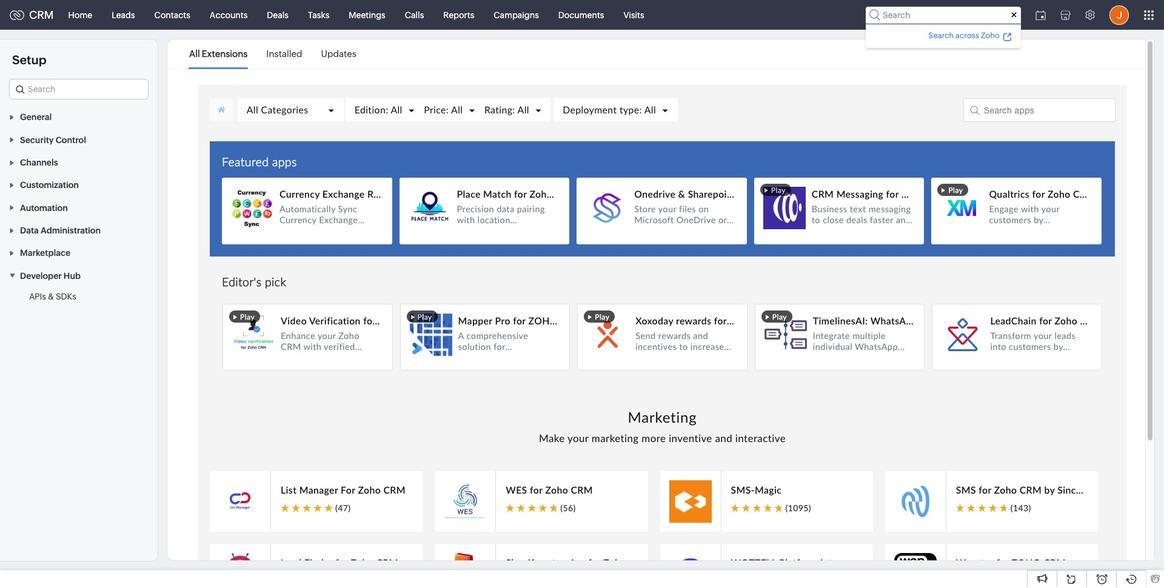 Task type: locate. For each thing, give the bounding box(es) containing it.
marketplace button
[[0, 241, 158, 264]]

&
[[48, 292, 54, 301]]

deals
[[267, 10, 289, 20]]

logo image
[[10, 10, 24, 20]]

security control button
[[0, 128, 158, 151]]

apis
[[29, 292, 46, 301]]

updates link
[[321, 40, 357, 68]]

search across zoho link
[[927, 29, 1014, 42]]

meetings
[[349, 10, 386, 20]]

zoho
[[981, 31, 1000, 40]]

customization button
[[0, 173, 158, 196]]

profile element
[[1103, 0, 1137, 29]]

visits link
[[614, 0, 654, 29]]

setup
[[12, 53, 46, 67]]

crm
[[29, 8, 54, 21]]

deals link
[[257, 0, 298, 29]]

None field
[[9, 79, 149, 99]]

apis & sdks
[[29, 292, 76, 301]]

developer
[[20, 271, 62, 281]]

administration
[[41, 226, 101, 235]]

calendar image
[[1036, 10, 1046, 20]]

meetings link
[[339, 0, 395, 29]]

apis & sdks link
[[29, 290, 76, 303]]

leads link
[[102, 0, 145, 29]]

data administration
[[20, 226, 101, 235]]

home
[[68, 10, 92, 20]]

channels
[[20, 158, 58, 167]]

marketplace
[[20, 248, 70, 258]]

campaigns link
[[484, 0, 549, 29]]

automation
[[20, 203, 68, 213]]

hub
[[64, 271, 81, 281]]

data administration button
[[0, 219, 158, 241]]

control
[[56, 135, 86, 145]]

data
[[20, 226, 39, 235]]

reports
[[444, 10, 474, 20]]

create menu image
[[999, 0, 1029, 29]]

all extensions
[[189, 49, 248, 59]]

all
[[189, 49, 200, 59]]

visits
[[624, 10, 645, 20]]



Task type: vqa. For each thing, say whether or not it's contained in the screenshot.
search element
no



Task type: describe. For each thing, give the bounding box(es) containing it.
calls
[[405, 10, 424, 20]]

updates
[[321, 49, 357, 59]]

channels button
[[0, 151, 158, 173]]

leads
[[112, 10, 135, 20]]

crm link
[[10, 8, 54, 21]]

customization
[[20, 180, 79, 190]]

contacts link
[[145, 0, 200, 29]]

documents
[[559, 10, 604, 20]]

Search text field
[[10, 79, 148, 99]]

tasks link
[[298, 0, 339, 29]]

search
[[929, 31, 954, 40]]

general button
[[0, 106, 158, 128]]

security control
[[20, 135, 86, 145]]

all extensions link
[[189, 40, 248, 68]]

reports link
[[434, 0, 484, 29]]

security
[[20, 135, 54, 145]]

campaigns
[[494, 10, 539, 20]]

contacts
[[154, 10, 190, 20]]

developer hub
[[20, 271, 81, 281]]

across
[[956, 31, 980, 40]]

installed
[[266, 49, 302, 59]]

extensions
[[202, 49, 248, 59]]

search across zoho
[[929, 31, 1000, 40]]

documents link
[[549, 0, 614, 29]]

automation button
[[0, 196, 158, 219]]

installed link
[[266, 40, 302, 68]]

general
[[20, 112, 52, 122]]

Search field
[[866, 6, 1021, 23]]

home link
[[59, 0, 102, 29]]

sdks
[[56, 292, 76, 301]]

tasks
[[308, 10, 330, 20]]

calls link
[[395, 0, 434, 29]]

accounts
[[210, 10, 248, 20]]

developer hub button
[[0, 264, 158, 287]]

profile image
[[1110, 5, 1129, 25]]

accounts link
[[200, 0, 257, 29]]



